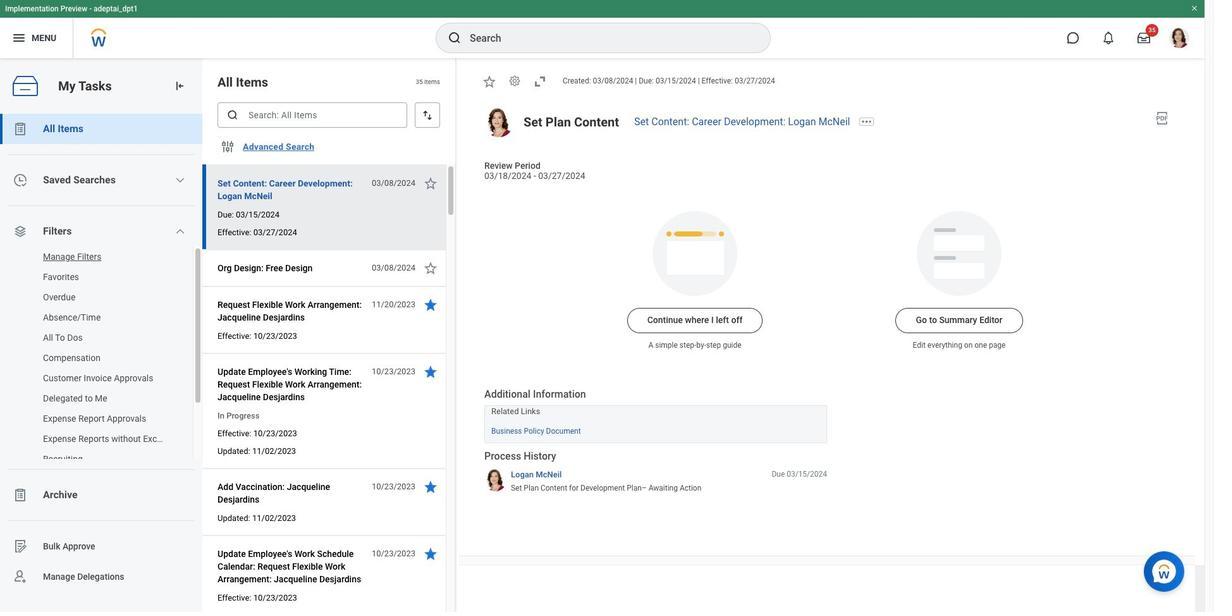 Task type: locate. For each thing, give the bounding box(es) containing it.
employee's photo (logan mcneil) image
[[485, 108, 514, 137]]

rename image
[[13, 539, 28, 554]]

1 vertical spatial clipboard image
[[13, 488, 28, 503]]

0 horizontal spatial search image
[[227, 109, 239, 121]]

2 list from the top
[[0, 244, 202, 472]]

1 vertical spatial search image
[[227, 109, 239, 121]]

clock check image
[[13, 173, 28, 188]]

chevron down image
[[175, 227, 186, 237]]

star image
[[482, 74, 497, 89], [423, 176, 438, 191], [423, 261, 438, 276], [423, 297, 438, 313], [423, 364, 438, 380], [423, 547, 438, 562]]

0 vertical spatial clipboard image
[[13, 121, 28, 137]]

gear image
[[509, 75, 521, 88]]

banner
[[0, 0, 1205, 58]]

2 clipboard image from the top
[[13, 488, 28, 503]]

search image
[[447, 30, 462, 46], [227, 109, 239, 121]]

1 horizontal spatial search image
[[447, 30, 462, 46]]

close environment banner image
[[1191, 4, 1199, 12]]

chevron down image
[[175, 175, 186, 185]]

Search Workday  search field
[[470, 24, 745, 52]]

1 clipboard image from the top
[[13, 121, 28, 137]]

user plus image
[[13, 569, 28, 585]]

list
[[0, 114, 202, 592], [0, 244, 202, 472]]

profile logan mcneil image
[[1170, 28, 1190, 51]]

clipboard image
[[13, 121, 28, 137], [13, 488, 28, 503]]

clipboard image up clock check image
[[13, 121, 28, 137]]

clipboard image up rename image
[[13, 488, 28, 503]]

0 vertical spatial search image
[[447, 30, 462, 46]]

notifications large image
[[1103, 32, 1115, 44]]



Task type: describe. For each thing, give the bounding box(es) containing it.
inbox large image
[[1138, 32, 1151, 44]]

sort image
[[421, 109, 434, 121]]

item list element
[[202, 58, 457, 612]]

perspective image
[[13, 224, 28, 239]]

transformation import image
[[173, 80, 186, 92]]

justify image
[[11, 30, 27, 46]]

fullscreen image
[[533, 74, 548, 89]]

view printable version (pdf) image
[[1155, 111, 1170, 126]]

1 list from the top
[[0, 114, 202, 592]]

configure image
[[220, 139, 235, 154]]

process history region
[[485, 450, 828, 498]]

Search: All Items text field
[[218, 102, 407, 128]]

star image
[[423, 480, 438, 495]]

search image inside item list element
[[227, 109, 239, 121]]

additional information region
[[485, 388, 828, 443]]



Task type: vqa. For each thing, say whether or not it's contained in the screenshot.
short
no



